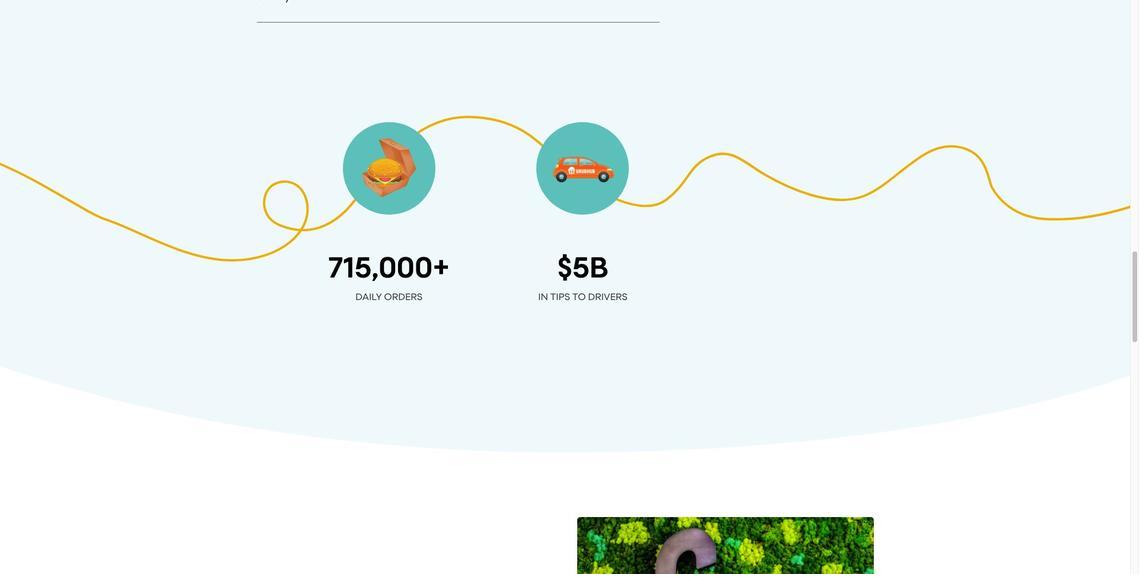 Task type: locate. For each thing, give the bounding box(es) containing it.
daily
[[356, 291, 382, 303]]

in tips to drivers
[[539, 291, 628, 303]]

tips
[[551, 291, 570, 303]]

2 / 2 group
[[486, 122, 680, 322]]

in
[[539, 291, 548, 303]]



Task type: describe. For each thing, give the bounding box(es) containing it.
1 / 2 group
[[292, 122, 486, 322]]

715,000+
[[329, 250, 450, 285]]

drivers
[[588, 291, 628, 303]]

orders
[[384, 291, 423, 303]]

$5b
[[558, 250, 609, 285]]

daily orders
[[356, 291, 423, 303]]

to
[[573, 291, 586, 303]]



Task type: vqa. For each thing, say whether or not it's contained in the screenshot.
rightmost The
no



